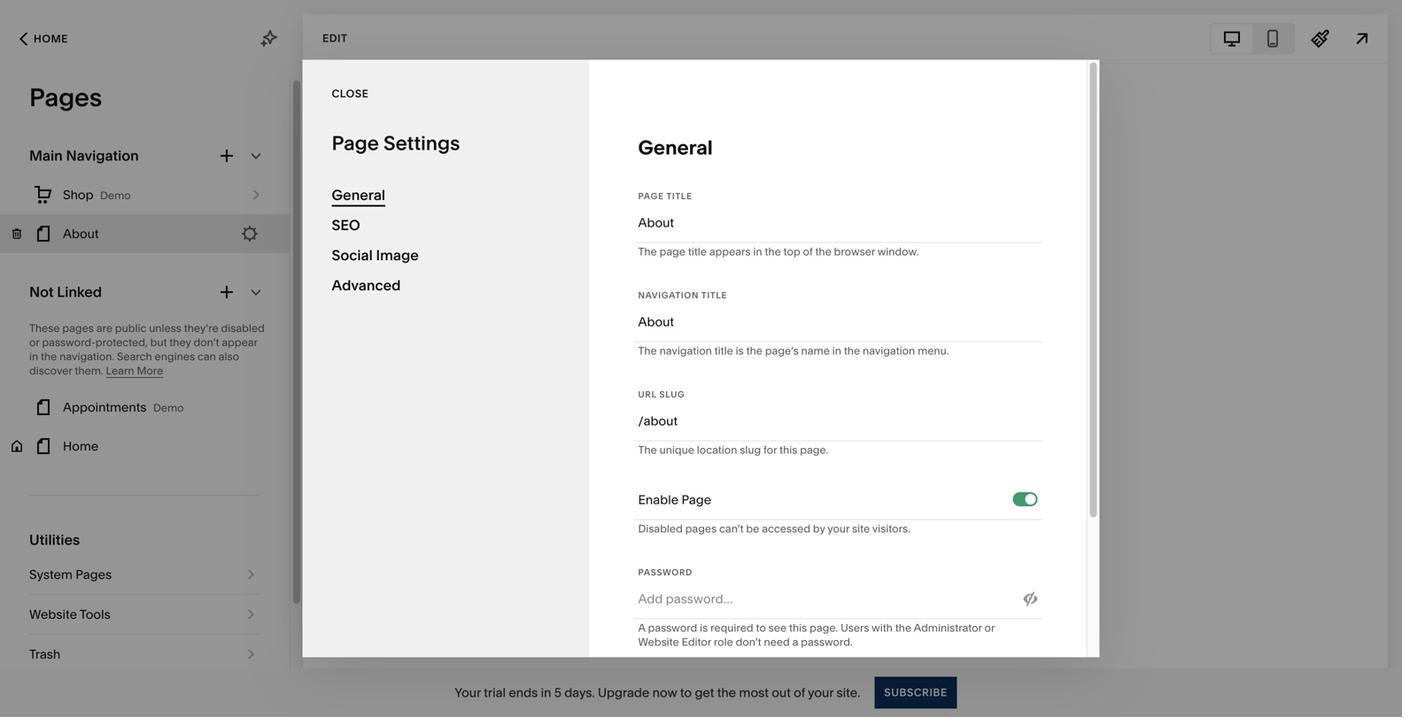 Task type: describe. For each thing, give the bounding box(es) containing it.
system pages button
[[29, 555, 260, 594]]

the for the navigation title is the page's name in the navigation menu.
[[638, 345, 657, 357]]

url
[[638, 389, 657, 400]]

learn
[[106, 364, 134, 377]]

Enable Page checkbox
[[1025, 494, 1036, 505]]

this inside a password is required to see this page. users with the administrator or website editor role don't need a password.
[[789, 622, 807, 635]]

site
[[852, 523, 870, 535]]

protected,
[[96, 336, 148, 349]]

0 vertical spatial this
[[780, 444, 797, 457]]

demo for shop
[[100, 189, 131, 202]]

users
[[841, 622, 869, 635]]

page for page settings
[[332, 131, 379, 155]]

pages inside button
[[76, 567, 112, 582]]

the left page's
[[746, 345, 763, 357]]

social
[[332, 247, 373, 264]]

slug
[[740, 444, 761, 457]]

navigation inside dialog
[[638, 290, 699, 301]]

visitors.
[[872, 523, 910, 535]]

0 vertical spatial pages
[[29, 82, 102, 112]]

these pages are public unless they're disabled or password-protected, but they don't appear in the navigation. search engines can also discover them.
[[29, 322, 265, 377]]

appointments
[[63, 400, 147, 415]]

the navigation title is the page's name in the navigation menu.
[[638, 345, 949, 357]]

for
[[764, 444, 777, 457]]

page settings
[[332, 131, 460, 155]]

get
[[695, 686, 714, 701]]

site.
[[837, 686, 860, 701]]

a password is required to see this page. users with the administrator or website editor role don't need a password.
[[638, 622, 995, 649]]

linked
[[57, 283, 102, 301]]

the for the page title appears in the top of the browser window.
[[638, 245, 657, 258]]

password
[[638, 567, 693, 578]]

social image
[[332, 247, 419, 264]]

in right appears
[[753, 245, 762, 258]]

by
[[813, 523, 825, 535]]

the page title appears in the top of the browser window.
[[638, 245, 919, 258]]

of inside dialog
[[803, 245, 813, 258]]

enable page
[[638, 492, 711, 508]]

trash button
[[29, 635, 260, 674]]

page for page title
[[638, 191, 664, 202]]

these
[[29, 322, 60, 335]]

to inside a password is required to see this page. users with the administrator or website editor role don't need a password.
[[756, 622, 766, 635]]

window.
[[878, 245, 919, 258]]

the down the navigation title text box at the top of page
[[844, 345, 860, 357]]

also
[[218, 350, 239, 363]]

not linked
[[29, 283, 102, 301]]

pages for are
[[62, 322, 94, 335]]

shop
[[63, 187, 94, 202]]

your
[[455, 686, 481, 701]]

out
[[772, 686, 791, 701]]

in inside the these pages are public unless they're disabled or password-protected, but they don't appear in the navigation. search engines can also discover them.
[[29, 350, 38, 363]]

they're
[[184, 322, 218, 335]]

a
[[792, 636, 798, 649]]

url slug
[[638, 389, 685, 400]]

0 vertical spatial page.
[[800, 444, 828, 457]]

can't
[[719, 523, 744, 535]]

accessed
[[762, 523, 810, 535]]

tools
[[80, 607, 110, 622]]

0 vertical spatial home
[[34, 32, 68, 45]]

2 navigation from the left
[[863, 345, 915, 357]]

title for is
[[715, 345, 733, 357]]

name
[[801, 345, 830, 357]]

utilities
[[29, 531, 80, 549]]

website tools button
[[29, 595, 260, 634]]

days.
[[564, 686, 595, 701]]

Password password field
[[638, 580, 1014, 619]]

role
[[714, 636, 733, 649]]

trial
[[484, 686, 506, 701]]

advanced link
[[332, 271, 560, 301]]

dialog containing page settings
[[302, 60, 1100, 658]]

the unique location slug for this page.
[[638, 444, 828, 457]]

discover
[[29, 364, 72, 377]]

ends
[[509, 686, 538, 701]]

don't inside the these pages are public unless they're disabled or password-protected, but they don't appear in the navigation. search engines can also discover them.
[[194, 336, 219, 349]]

page
[[660, 245, 686, 258]]

trash
[[29, 647, 60, 662]]

Page Title text field
[[638, 203, 1038, 242]]

website inside button
[[29, 607, 77, 622]]

learn more
[[106, 364, 163, 377]]

add a new page to the "not linked" navigation group image
[[217, 283, 236, 302]]

about
[[63, 226, 99, 241]]

/ text field
[[644, 402, 1038, 441]]

the for the unique location slug for this page.
[[638, 444, 657, 457]]

general link
[[332, 180, 560, 210]]

don't inside a password is required to see this page. users with the administrator or website editor role don't need a password.
[[736, 636, 761, 649]]

advanced
[[332, 277, 401, 294]]

enable
[[638, 492, 679, 508]]

navigation.
[[60, 350, 114, 363]]

system pages
[[29, 567, 112, 582]]

are
[[96, 322, 113, 335]]

main navigation
[[29, 147, 139, 164]]

edit button
[[311, 22, 359, 55]]

unique
[[660, 444, 694, 457]]

social image link
[[332, 240, 560, 271]]

0 vertical spatial your
[[828, 523, 850, 535]]

image
[[376, 247, 419, 264]]

they
[[169, 336, 191, 349]]

passwordhide icon image
[[1023, 592, 1038, 606]]



Task type: locate. For each thing, give the bounding box(es) containing it.
1 navigation from the left
[[660, 345, 712, 357]]

the
[[638, 245, 657, 258], [638, 345, 657, 357], [638, 444, 657, 457]]

page down "close" button
[[332, 131, 379, 155]]

your left site.
[[808, 686, 834, 701]]

seo link
[[332, 210, 560, 240]]

1 vertical spatial navigation
[[638, 290, 699, 301]]

in right name
[[832, 345, 841, 357]]

your
[[828, 523, 850, 535], [808, 686, 834, 701]]

home
[[34, 32, 68, 45], [63, 439, 99, 454]]

browser
[[834, 245, 875, 258]]

1 vertical spatial of
[[794, 686, 805, 701]]

title for page title
[[666, 191, 692, 202]]

don't
[[194, 336, 219, 349], [736, 636, 761, 649]]

the
[[765, 245, 781, 258], [815, 245, 832, 258], [746, 345, 763, 357], [844, 345, 860, 357], [41, 350, 57, 363], [895, 622, 911, 635], [717, 686, 736, 701]]

navigation down "page"
[[638, 290, 699, 301]]

website tools
[[29, 607, 110, 622]]

title
[[688, 245, 707, 258], [715, 345, 733, 357]]

0 vertical spatial is
[[736, 345, 744, 357]]

menu.
[[918, 345, 949, 357]]

1 vertical spatial is
[[700, 622, 708, 635]]

page. down url slug text box
[[800, 444, 828, 457]]

title up "page"
[[666, 191, 692, 202]]

navigation
[[66, 147, 139, 164], [638, 290, 699, 301]]

them.
[[75, 364, 103, 377]]

engines
[[155, 350, 195, 363]]

pages up password-
[[62, 322, 94, 335]]

unless
[[149, 322, 181, 335]]

of right 'out'
[[794, 686, 805, 701]]

1 vertical spatial demo
[[153, 402, 184, 415]]

your right by
[[828, 523, 850, 535]]

website down system
[[29, 607, 77, 622]]

be
[[746, 523, 759, 535]]

pages
[[29, 82, 102, 112], [76, 567, 112, 582]]

your trial ends in 5 days. upgrade now to get the most out of your site.
[[455, 686, 860, 701]]

title down appears
[[701, 290, 727, 301]]

1 vertical spatial don't
[[736, 636, 761, 649]]

navigation up slug
[[660, 345, 712, 357]]

demo right shop
[[100, 189, 131, 202]]

2 horizontal spatial page
[[682, 492, 711, 508]]

now
[[652, 686, 677, 701]]

1 horizontal spatial title
[[701, 290, 727, 301]]

title for appears
[[688, 245, 707, 258]]

1 vertical spatial to
[[680, 686, 692, 701]]

/
[[638, 414, 644, 429]]

in
[[753, 245, 762, 258], [832, 345, 841, 357], [29, 350, 38, 363], [541, 686, 551, 701]]

the inside a password is required to see this page. users with the administrator or website editor role don't need a password.
[[895, 622, 911, 635]]

1 horizontal spatial pages
[[685, 523, 717, 535]]

top
[[784, 245, 800, 258]]

1 vertical spatial or
[[985, 622, 995, 635]]

settings
[[384, 131, 460, 155]]

1 vertical spatial title
[[701, 290, 727, 301]]

is left page's
[[736, 345, 744, 357]]

1 vertical spatial the
[[638, 345, 657, 357]]

0 vertical spatial general
[[638, 136, 713, 159]]

1 vertical spatial this
[[789, 622, 807, 635]]

navigation title
[[638, 290, 727, 301]]

1 vertical spatial your
[[808, 686, 834, 701]]

general
[[638, 136, 713, 159], [332, 186, 385, 204]]

page. up password.
[[810, 622, 838, 635]]

0 horizontal spatial navigation
[[660, 345, 712, 357]]

1 home button from the top
[[0, 19, 88, 58]]

0 horizontal spatial or
[[29, 336, 39, 349]]

demo inside shop demo
[[100, 189, 131, 202]]

demo for appointments
[[153, 402, 184, 415]]

1 horizontal spatial don't
[[736, 636, 761, 649]]

title left page's
[[715, 345, 733, 357]]

0 horizontal spatial pages
[[62, 322, 94, 335]]

public
[[115, 322, 146, 335]]

not
[[29, 283, 54, 301]]

password.
[[801, 636, 853, 649]]

2 home button from the top
[[0, 427, 290, 466]]

1 vertical spatial page.
[[810, 622, 838, 635]]

1 vertical spatial pages
[[76, 567, 112, 582]]

0 horizontal spatial page
[[332, 131, 379, 155]]

0 horizontal spatial navigation
[[66, 147, 139, 164]]

0 vertical spatial title
[[666, 191, 692, 202]]

edit
[[322, 32, 348, 45]]

the left "page"
[[638, 245, 657, 258]]

more
[[137, 364, 163, 377]]

demo inside the "appointments demo"
[[153, 402, 184, 415]]

the left browser
[[815, 245, 832, 258]]

add a new page to the "main navigation" group image
[[217, 146, 236, 166]]

pages inside dialog
[[685, 523, 717, 535]]

dialog
[[302, 60, 1100, 658]]

search
[[117, 350, 152, 363]]

tab list
[[1212, 24, 1293, 53]]

1 vertical spatial website
[[638, 636, 679, 649]]

0 vertical spatial demo
[[100, 189, 131, 202]]

page.
[[800, 444, 828, 457], [810, 622, 838, 635]]

1 horizontal spatial general
[[638, 136, 713, 159]]

to left get
[[680, 686, 692, 701]]

page title
[[638, 191, 692, 202]]

the inside the these pages are public unless they're disabled or password-protected, but they don't appear in the navigation. search engines can also discover them.
[[41, 350, 57, 363]]

navigation
[[660, 345, 712, 357], [863, 345, 915, 357]]

3 the from the top
[[638, 444, 657, 457]]

is inside a password is required to see this page. users with the administrator or website editor role don't need a password.
[[700, 622, 708, 635]]

0 vertical spatial don't
[[194, 336, 219, 349]]

0 horizontal spatial title
[[688, 245, 707, 258]]

upgrade
[[598, 686, 649, 701]]

title right "page"
[[688, 245, 707, 258]]

0 vertical spatial of
[[803, 245, 813, 258]]

location
[[697, 444, 737, 457]]

0 vertical spatial or
[[29, 336, 39, 349]]

page up "page"
[[638, 191, 664, 202]]

page. inside a password is required to see this page. users with the administrator or website editor role don't need a password.
[[810, 622, 838, 635]]

administrator
[[914, 622, 982, 635]]

0 horizontal spatial title
[[666, 191, 692, 202]]

learn more link
[[106, 364, 163, 378]]

pages up 'tools'
[[76, 567, 112, 582]]

the right get
[[717, 686, 736, 701]]

1 horizontal spatial navigation
[[863, 345, 915, 357]]

or inside the these pages are public unless they're disabled or password-protected, but they don't appear in the navigation. search engines can also discover them.
[[29, 336, 39, 349]]

the left unique
[[638, 444, 657, 457]]

to left see
[[756, 622, 766, 635]]

0 vertical spatial home button
[[0, 19, 88, 58]]

0 horizontal spatial demo
[[100, 189, 131, 202]]

1 vertical spatial pages
[[685, 523, 717, 535]]

1 the from the top
[[638, 245, 657, 258]]

see
[[769, 622, 787, 635]]

title
[[666, 191, 692, 202], [701, 290, 727, 301]]

0 vertical spatial page
[[332, 131, 379, 155]]

0 horizontal spatial website
[[29, 607, 77, 622]]

website
[[29, 607, 77, 622], [638, 636, 679, 649]]

or right administrator
[[985, 622, 995, 635]]

0 horizontal spatial general
[[332, 186, 385, 204]]

website inside a password is required to see this page. users with the administrator or website editor role don't need a password.
[[638, 636, 679, 649]]

0 vertical spatial navigation
[[66, 147, 139, 164]]

most
[[739, 686, 769, 701]]

1 vertical spatial page
[[638, 191, 664, 202]]

title for navigation title
[[701, 290, 727, 301]]

password-
[[42, 336, 96, 349]]

1 horizontal spatial website
[[638, 636, 679, 649]]

need
[[764, 636, 790, 649]]

disabled pages can't be accessed by your site visitors.
[[638, 523, 910, 535]]

2 vertical spatial page
[[682, 492, 711, 508]]

don't down required
[[736, 636, 761, 649]]

main
[[29, 147, 63, 164]]

disabled
[[221, 322, 265, 335]]

0 vertical spatial to
[[756, 622, 766, 635]]

in left 5
[[541, 686, 551, 701]]

shop demo
[[63, 187, 131, 202]]

the right with
[[895, 622, 911, 635]]

the up discover
[[41, 350, 57, 363]]

password
[[648, 622, 697, 635]]

1 horizontal spatial demo
[[153, 402, 184, 415]]

this right for
[[780, 444, 797, 457]]

the left 'top' at the top right
[[765, 245, 781, 258]]

pages for can't
[[685, 523, 717, 535]]

of
[[803, 245, 813, 258], [794, 686, 805, 701]]

or
[[29, 336, 39, 349], [985, 622, 995, 635]]

about button
[[0, 214, 290, 253]]

0 vertical spatial the
[[638, 245, 657, 258]]

in up discover
[[29, 350, 38, 363]]

1 vertical spatial home
[[63, 439, 99, 454]]

1 horizontal spatial or
[[985, 622, 995, 635]]

demo
[[100, 189, 131, 202], [153, 402, 184, 415]]

of right 'top' at the top right
[[803, 245, 813, 258]]

don't up can
[[194, 336, 219, 349]]

pages left can't
[[685, 523, 717, 535]]

demo down more
[[153, 402, 184, 415]]

required
[[710, 622, 753, 635]]

this up a at the bottom of page
[[789, 622, 807, 635]]

or inside a password is required to see this page. users with the administrator or website editor role don't need a password.
[[985, 622, 995, 635]]

pages inside the these pages are public unless they're disabled or password-protected, but they don't appear in the navigation. search engines can also discover them.
[[62, 322, 94, 335]]

appear
[[222, 336, 257, 349]]

seo
[[332, 217, 360, 234]]

1 horizontal spatial is
[[736, 345, 744, 357]]

1 horizontal spatial title
[[715, 345, 733, 357]]

website down password
[[638, 636, 679, 649]]

2 the from the top
[[638, 345, 657, 357]]

page's
[[765, 345, 799, 357]]

2 vertical spatial the
[[638, 444, 657, 457]]

pages up main navigation
[[29, 82, 102, 112]]

navigation up shop demo
[[66, 147, 139, 164]]

0 horizontal spatial is
[[700, 622, 708, 635]]

is
[[736, 345, 744, 357], [700, 622, 708, 635]]

disabled
[[638, 523, 683, 535]]

pages
[[62, 322, 94, 335], [685, 523, 717, 535]]

0 vertical spatial website
[[29, 607, 77, 622]]

general up page title
[[638, 136, 713, 159]]

general up the seo
[[332, 186, 385, 204]]

1 horizontal spatial navigation
[[638, 290, 699, 301]]

or down these
[[29, 336, 39, 349]]

page right enable
[[682, 492, 711, 508]]

appears
[[709, 245, 751, 258]]

close button
[[332, 78, 369, 110]]

system
[[29, 567, 73, 582]]

editor
[[682, 636, 711, 649]]

is up editor
[[700, 622, 708, 635]]

0 horizontal spatial to
[[680, 686, 692, 701]]

can
[[197, 350, 216, 363]]

1 vertical spatial general
[[332, 186, 385, 204]]

close
[[332, 87, 369, 100]]

0 vertical spatial title
[[688, 245, 707, 258]]

5
[[554, 686, 561, 701]]

1 horizontal spatial page
[[638, 191, 664, 202]]

1 horizontal spatial to
[[756, 622, 766, 635]]

a
[[638, 622, 645, 635]]

navigation left 'menu.'
[[863, 345, 915, 357]]

1 vertical spatial title
[[715, 345, 733, 357]]

Navigation Title text field
[[638, 302, 1038, 341]]

1 vertical spatial home button
[[0, 427, 290, 466]]

appointments demo
[[63, 400, 184, 415]]

0 horizontal spatial don't
[[194, 336, 219, 349]]

the up url
[[638, 345, 657, 357]]

0 vertical spatial pages
[[62, 322, 94, 335]]



Task type: vqa. For each thing, say whether or not it's contained in the screenshot.
'The' related to The navigation title is the page's name in the navigation menu.
yes



